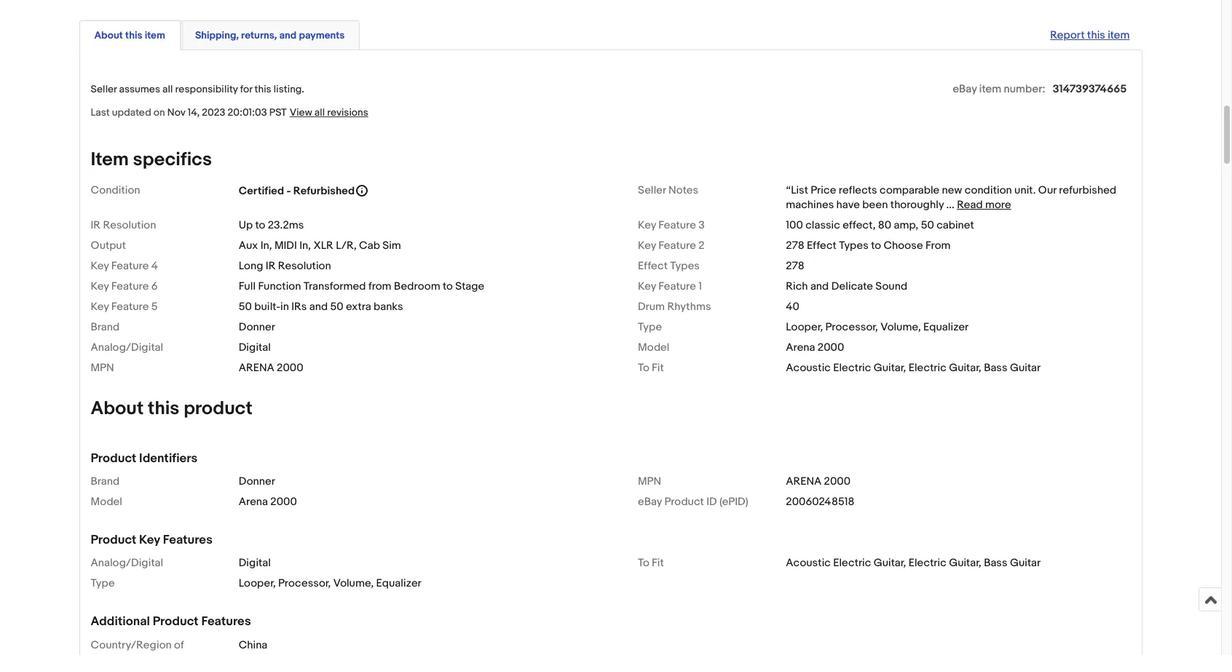 Task type: vqa. For each thing, say whether or not it's contained in the screenshot.


Task type: locate. For each thing, give the bounding box(es) containing it.
key for key feature 5
[[91, 300, 109, 314]]

0 vertical spatial 278
[[786, 239, 805, 253]]

resolution
[[103, 218, 156, 232], [278, 259, 331, 273]]

report this item
[[1050, 28, 1130, 42]]

0 vertical spatial analog/digital
[[91, 341, 163, 355]]

feature for 6
[[111, 280, 149, 294]]

278 up rich
[[786, 259, 805, 273]]

analog/digital
[[91, 341, 163, 355], [91, 557, 163, 571]]

1 vertical spatial acoustic electric guitar, electric guitar, bass guitar
[[786, 557, 1041, 571]]

feature for 4
[[111, 259, 149, 273]]

feature up drum rhythms
[[659, 280, 696, 294]]

midi
[[275, 239, 297, 253]]

20:01:03
[[228, 106, 267, 119]]

0 vertical spatial brand
[[91, 320, 120, 334]]

0 vertical spatial seller
[[91, 83, 117, 95]]

type down drum
[[638, 320, 662, 334]]

2 guitar from the top
[[1010, 557, 1041, 571]]

2 acoustic from the top
[[786, 557, 831, 571]]

digital
[[239, 341, 271, 355], [239, 557, 271, 571]]

1 vertical spatial ir
[[266, 259, 276, 273]]

to
[[255, 218, 265, 232], [871, 239, 881, 253], [443, 280, 453, 294]]

stage
[[455, 280, 484, 294]]

1 vertical spatial seller
[[638, 184, 666, 197]]

feature down key feature 6
[[111, 300, 149, 314]]

0 horizontal spatial types
[[670, 259, 700, 273]]

cab
[[359, 239, 380, 253]]

1 horizontal spatial in,
[[299, 239, 311, 253]]

0 vertical spatial mpn
[[91, 361, 114, 375]]

resolution up the output
[[103, 218, 156, 232]]

id
[[707, 495, 717, 509]]

key feature 6
[[91, 280, 158, 294]]

key feature 5
[[91, 300, 158, 314]]

last
[[91, 106, 110, 119]]

1 horizontal spatial seller
[[638, 184, 666, 197]]

digital for to fit
[[239, 557, 271, 571]]

about for about this item
[[94, 29, 123, 41]]

1 vertical spatial equalizer
[[376, 577, 422, 591]]

condition
[[965, 184, 1012, 197]]

feature down key feature 4 at the left top of page
[[111, 280, 149, 294]]

0 vertical spatial resolution
[[103, 218, 156, 232]]

electric
[[833, 361, 871, 375], [909, 361, 947, 375], [833, 557, 871, 571], [909, 557, 947, 571]]

1 to fit from the top
[[638, 361, 664, 375]]

view
[[290, 106, 312, 119]]

feature up key feature 2
[[659, 218, 696, 232]]

item right 'report'
[[1108, 28, 1130, 42]]

acoustic down 40
[[786, 361, 831, 375]]

fit
[[652, 361, 664, 375], [652, 557, 664, 571]]

nov
[[167, 106, 185, 119]]

effect types
[[638, 259, 700, 273]]

about
[[94, 29, 123, 41], [91, 398, 144, 420]]

0 vertical spatial acoustic electric guitar, electric guitar, bass guitar
[[786, 361, 1041, 375]]

pst
[[269, 106, 287, 119]]

50 for 50 built-in irs and 50 extra banks
[[330, 300, 344, 314]]

types down effect, at right
[[839, 239, 869, 253]]

bass
[[984, 361, 1008, 375], [984, 557, 1008, 571]]

brand for mpn
[[91, 475, 120, 489]]

0 horizontal spatial resolution
[[103, 218, 156, 232]]

to down 100 classic effect, 80 amp, 50 cabinet
[[871, 239, 881, 253]]

sim
[[383, 239, 401, 253]]

0 vertical spatial arena 2000
[[239, 361, 303, 375]]

to right the up
[[255, 218, 265, 232]]

this
[[1088, 28, 1106, 42], [125, 29, 142, 41], [255, 83, 271, 95], [148, 398, 179, 420]]

acoustic electric guitar, electric guitar, bass guitar for digital
[[786, 557, 1041, 571]]

effect
[[807, 239, 837, 253], [638, 259, 668, 273]]

about up assumes
[[94, 29, 123, 41]]

1 vertical spatial to fit
[[638, 557, 664, 571]]

2 horizontal spatial item
[[1108, 28, 1130, 42]]

0 vertical spatial fit
[[652, 361, 664, 375]]

and right returns,
[[279, 29, 297, 41]]

feature for 3
[[659, 218, 696, 232]]

banks
[[374, 300, 403, 314]]

refurbished
[[1059, 184, 1117, 197]]

2 to fit from the top
[[638, 557, 664, 571]]

1 vertical spatial features
[[201, 615, 251, 630]]

2 bass from the top
[[984, 557, 1008, 571]]

mpn up ebay product id (epid) at the bottom
[[638, 475, 661, 489]]

1 horizontal spatial mpn
[[638, 475, 661, 489]]

1 in, from the left
[[260, 239, 272, 253]]

fit down drum
[[652, 361, 664, 375]]

key for key feature 1
[[638, 280, 656, 294]]

0 vertical spatial equalizer
[[924, 320, 969, 334]]

and right irs
[[309, 300, 328, 314]]

0 vertical spatial arena
[[239, 361, 274, 375]]

effect down classic
[[807, 239, 837, 253]]

item for report this item
[[1108, 28, 1130, 42]]

1 vertical spatial ebay
[[638, 495, 662, 509]]

rhythms
[[668, 300, 711, 314]]

about for about this product
[[91, 398, 144, 420]]

5
[[151, 300, 158, 314]]

1 horizontal spatial all
[[315, 106, 325, 119]]

1 digital from the top
[[239, 341, 271, 355]]

0 horizontal spatial seller
[[91, 83, 117, 95]]

feature
[[659, 218, 696, 232], [659, 239, 696, 253], [111, 259, 149, 273], [111, 280, 149, 294], [659, 280, 696, 294], [111, 300, 149, 314]]

this up identifiers
[[148, 398, 179, 420]]

0 vertical spatial to
[[638, 361, 650, 375]]

1 acoustic electric guitar, electric guitar, bass guitar from the top
[[786, 361, 1041, 375]]

in,
[[260, 239, 272, 253], [299, 239, 311, 253]]

0 horizontal spatial type
[[91, 577, 115, 591]]

this for about this item
[[125, 29, 142, 41]]

1 vertical spatial looper,
[[239, 577, 276, 591]]

bass for arena 2000
[[984, 361, 1008, 375]]

key for key feature 2
[[638, 239, 656, 253]]

seller left 'notes'
[[638, 184, 666, 197]]

analog/digital for model
[[91, 341, 163, 355]]

reflects
[[839, 184, 877, 197]]

item left number: at the top right of the page
[[980, 82, 1002, 96]]

0 horizontal spatial ir
[[91, 218, 101, 232]]

about this product
[[91, 398, 253, 420]]

1 vertical spatial brand
[[91, 475, 120, 489]]

1 bass from the top
[[984, 361, 1008, 375]]

0 vertical spatial features
[[163, 533, 213, 548]]

seller up last
[[91, 83, 117, 95]]

acoustic down the 20060248518
[[786, 557, 831, 571]]

to for digital
[[638, 557, 650, 571]]

brand down key feature 5
[[91, 320, 120, 334]]

and right rich
[[811, 280, 829, 294]]

arena 2000 up the 20060248518
[[786, 475, 851, 489]]

to fit
[[638, 361, 664, 375], [638, 557, 664, 571]]

fit for digital
[[652, 557, 664, 571]]

this right 'report'
[[1088, 28, 1106, 42]]

50 down the transformed on the top left
[[330, 300, 344, 314]]

analog/digital down key feature 5
[[91, 341, 163, 355]]

1 acoustic from the top
[[786, 361, 831, 375]]

1 vertical spatial donner
[[239, 475, 275, 489]]

effect up the "key feature 1"
[[638, 259, 668, 273]]

0 horizontal spatial all
[[162, 83, 173, 95]]

all up on
[[162, 83, 173, 95]]

0 horizontal spatial in,
[[260, 239, 272, 253]]

0 vertical spatial type
[[638, 320, 662, 334]]

1 278 from the top
[[786, 239, 805, 253]]

of
[[174, 638, 184, 652]]

guitar
[[1010, 361, 1041, 375], [1010, 557, 1041, 571]]

ebay left id
[[638, 495, 662, 509]]

2 analog/digital from the top
[[91, 557, 163, 571]]

2 278 from the top
[[786, 259, 805, 273]]

1 horizontal spatial ebay
[[953, 82, 977, 96]]

acoustic electric guitar, electric guitar, bass guitar
[[786, 361, 1041, 375], [786, 557, 1041, 571]]

shipping,
[[195, 29, 239, 41]]

in, left "xlr"
[[299, 239, 311, 253]]

long
[[239, 259, 263, 273]]

all
[[162, 83, 173, 95], [315, 106, 325, 119]]

looper, down 40
[[786, 320, 823, 334]]

ir up the output
[[91, 218, 101, 232]]

ir
[[91, 218, 101, 232], [266, 259, 276, 273]]

fit for arena 2000
[[652, 361, 664, 375]]

1 horizontal spatial and
[[309, 300, 328, 314]]

ebay left number: at the top right of the page
[[953, 82, 977, 96]]

1 horizontal spatial looper,
[[786, 320, 823, 334]]

seller for seller assumes all responsibility for this listing.
[[91, 83, 117, 95]]

2 vertical spatial to
[[443, 280, 453, 294]]

item for about this item
[[145, 29, 165, 41]]

up to 23.2ms
[[239, 218, 304, 232]]

arena up the 20060248518
[[786, 475, 822, 489]]

1 vertical spatial arena
[[786, 475, 822, 489]]

0 vertical spatial and
[[279, 29, 297, 41]]

2 donner from the top
[[239, 475, 275, 489]]

0 vertical spatial arena 2000
[[786, 341, 844, 355]]

2 digital from the top
[[239, 557, 271, 571]]

2 in, from the left
[[299, 239, 311, 253]]

donner for type
[[239, 320, 275, 334]]

1 vertical spatial about
[[91, 398, 144, 420]]

2 horizontal spatial to
[[871, 239, 881, 253]]

key feature 2
[[638, 239, 705, 253]]

0 vertical spatial guitar
[[1010, 361, 1041, 375]]

type
[[638, 320, 662, 334], [91, 577, 115, 591]]

this up assumes
[[125, 29, 142, 41]]

1 horizontal spatial arena 2000
[[786, 475, 851, 489]]

acoustic for arena 2000
[[786, 361, 831, 375]]

1 vertical spatial all
[[315, 106, 325, 119]]

arena
[[786, 341, 815, 355], [239, 495, 268, 509]]

4
[[151, 259, 158, 273]]

1 vertical spatial acoustic
[[786, 557, 831, 571]]

0 vertical spatial about
[[94, 29, 123, 41]]

40
[[786, 300, 800, 314]]

2 fit from the top
[[652, 557, 664, 571]]

drum rhythms
[[638, 300, 711, 314]]

country/region
[[91, 638, 172, 652]]

shipping, returns, and payments button
[[195, 28, 345, 42]]

ebay product id (epid)
[[638, 495, 749, 509]]

1 vertical spatial analog/digital
[[91, 557, 163, 571]]

0 vertical spatial model
[[638, 341, 670, 355]]

0 horizontal spatial arena 2000
[[239, 495, 297, 509]]

donner for mpn
[[239, 475, 275, 489]]

fit down ebay product id (epid) at the bottom
[[652, 557, 664, 571]]

1 vertical spatial guitar
[[1010, 557, 1041, 571]]

50 right amp,
[[921, 218, 934, 232]]

all right view
[[315, 106, 325, 119]]

brand
[[91, 320, 120, 334], [91, 475, 120, 489]]

1 fit from the top
[[652, 361, 664, 375]]

2 acoustic electric guitar, electric guitar, bass guitar from the top
[[786, 557, 1041, 571]]

key for key feature 4
[[91, 259, 109, 273]]

0 vertical spatial types
[[839, 239, 869, 253]]

in, right aux
[[260, 239, 272, 253]]

model down drum
[[638, 341, 670, 355]]

item
[[1108, 28, 1130, 42], [145, 29, 165, 41], [980, 82, 1002, 96]]

1 vertical spatial fit
[[652, 557, 664, 571]]

0 horizontal spatial looper,
[[239, 577, 276, 591]]

2 to from the top
[[638, 557, 650, 571]]

ir right long
[[266, 259, 276, 273]]

1 vertical spatial 278
[[786, 259, 805, 273]]

bass for digital
[[984, 557, 1008, 571]]

0 vertical spatial to
[[255, 218, 265, 232]]

278 down 100
[[786, 239, 805, 253]]

tab list
[[79, 17, 1142, 50]]

ir resolution
[[91, 218, 156, 232]]

this for report this item
[[1088, 28, 1106, 42]]

and inside button
[[279, 29, 297, 41]]

key feature 4
[[91, 259, 158, 273]]

this inside button
[[125, 29, 142, 41]]

returns,
[[241, 29, 277, 41]]

1 guitar from the top
[[1010, 361, 1041, 375]]

0 horizontal spatial arena
[[239, 361, 274, 375]]

1 horizontal spatial arena 2000
[[786, 341, 844, 355]]

brand for type
[[91, 320, 120, 334]]

read
[[957, 198, 983, 212]]

50 down full at the left of the page
[[239, 300, 252, 314]]

resolution down the 'aux in, midi in, xlr l/r, cab sim'
[[278, 259, 331, 273]]

2 brand from the top
[[91, 475, 120, 489]]

0 vertical spatial bass
[[984, 361, 1008, 375]]

0 horizontal spatial equalizer
[[376, 577, 422, 591]]

1 donner from the top
[[239, 320, 275, 334]]

report this item link
[[1043, 21, 1137, 50]]

item up assumes
[[145, 29, 165, 41]]

1 vertical spatial volume,
[[333, 577, 374, 591]]

feature up key feature 6
[[111, 259, 149, 273]]

1 to from the top
[[638, 361, 650, 375]]

2
[[699, 239, 705, 253]]

1 vertical spatial effect
[[638, 259, 668, 273]]

1 analog/digital from the top
[[91, 341, 163, 355]]

about up product identifiers
[[91, 398, 144, 420]]

features
[[163, 533, 213, 548], [201, 615, 251, 630]]

features for additional product features
[[201, 615, 251, 630]]

type up 'additional'
[[91, 577, 115, 591]]

to left stage at the left
[[443, 280, 453, 294]]

model down product identifiers
[[91, 495, 122, 509]]

view all revisions link
[[287, 106, 368, 119]]

1 horizontal spatial effect
[[807, 239, 837, 253]]

1 vertical spatial and
[[811, 280, 829, 294]]

responsibility
[[175, 83, 238, 95]]

0 horizontal spatial model
[[91, 495, 122, 509]]

read more button
[[957, 198, 1011, 212]]

0 vertical spatial acoustic
[[786, 361, 831, 375]]

types
[[839, 239, 869, 253], [670, 259, 700, 273]]

1 brand from the top
[[91, 320, 120, 334]]

0 vertical spatial volume,
[[881, 320, 921, 334]]

item inside button
[[145, 29, 165, 41]]

key for key feature 6
[[91, 280, 109, 294]]

50 for 100 classic effect, 80 amp, 50 cabinet
[[921, 218, 934, 232]]

1 vertical spatial to
[[638, 557, 650, 571]]

brand down product identifiers
[[91, 475, 120, 489]]

machines
[[786, 198, 834, 212]]

unit.
[[1015, 184, 1036, 197]]

looper, up china
[[239, 577, 276, 591]]

arena up product
[[239, 361, 274, 375]]

number:
[[1004, 82, 1046, 96]]

bedroom
[[394, 280, 440, 294]]

1 horizontal spatial resolution
[[278, 259, 331, 273]]

about inside button
[[94, 29, 123, 41]]

mpn down key feature 5
[[91, 361, 114, 375]]

types down key feature 2
[[670, 259, 700, 273]]

arena 2000 down built-
[[239, 361, 303, 375]]

0 horizontal spatial arena 2000
[[239, 361, 303, 375]]

0 horizontal spatial item
[[145, 29, 165, 41]]

1 vertical spatial arena 2000
[[786, 475, 851, 489]]

2000
[[818, 341, 844, 355], [277, 361, 303, 375], [824, 475, 851, 489], [270, 495, 297, 509]]

1 vertical spatial digital
[[239, 557, 271, 571]]

analog/digital down product key features
[[91, 557, 163, 571]]

feature down "key feature 3"
[[659, 239, 696, 253]]

delicate
[[832, 280, 873, 294]]

0 horizontal spatial volume,
[[333, 577, 374, 591]]

arena 2000
[[786, 341, 844, 355], [239, 495, 297, 509]]



Task type: describe. For each thing, give the bounding box(es) containing it.
certified - refurbished
[[239, 184, 355, 198]]

"list
[[786, 184, 809, 197]]

comparable
[[880, 184, 940, 197]]

built-
[[254, 300, 280, 314]]

this right for
[[255, 83, 271, 95]]

0 vertical spatial ir
[[91, 218, 101, 232]]

updated
[[112, 106, 151, 119]]

14,
[[188, 106, 200, 119]]

drum
[[638, 300, 665, 314]]

certified
[[239, 184, 284, 198]]

item specifics
[[91, 149, 212, 171]]

additional
[[91, 615, 150, 630]]

...
[[947, 198, 955, 212]]

more
[[986, 198, 1011, 212]]

feature for 2
[[659, 239, 696, 253]]

features for product key features
[[163, 533, 213, 548]]

analog/digital for to fit
[[91, 557, 163, 571]]

1 horizontal spatial to
[[443, 280, 453, 294]]

transformed
[[304, 280, 366, 294]]

0 horizontal spatial processor,
[[278, 577, 331, 591]]

effect,
[[843, 218, 876, 232]]

for
[[240, 83, 252, 95]]

0 vertical spatial looper, processor, volume, equalizer
[[786, 320, 969, 334]]

amp,
[[894, 218, 919, 232]]

acoustic electric guitar, electric guitar, bass guitar for arena 2000
[[786, 361, 1041, 375]]

function
[[258, 280, 301, 294]]

from
[[926, 239, 951, 253]]

long ir resolution
[[239, 259, 331, 273]]

aux in, midi in, xlr l/r, cab sim
[[239, 239, 401, 253]]

to for arena 2000
[[638, 361, 650, 375]]

notes
[[669, 184, 699, 197]]

payments
[[299, 29, 345, 41]]

1 vertical spatial mpn
[[638, 475, 661, 489]]

extra
[[346, 300, 371, 314]]

1 vertical spatial model
[[91, 495, 122, 509]]

-
[[287, 184, 291, 198]]

278 for 278 effect types to choose from
[[786, 239, 805, 253]]

shipping, returns, and payments
[[195, 29, 345, 41]]

sound
[[876, 280, 908, 294]]

to fit for digital
[[638, 557, 664, 571]]

3
[[699, 218, 705, 232]]

tab list containing about this item
[[79, 17, 1142, 50]]

2 vertical spatial and
[[309, 300, 328, 314]]

rich and delicate sound
[[786, 280, 908, 294]]

thoroughly
[[891, 198, 944, 212]]

0 vertical spatial all
[[162, 83, 173, 95]]

0 vertical spatial processor,
[[826, 320, 878, 334]]

key feature 1
[[638, 280, 702, 294]]

assumes
[[119, 83, 160, 95]]

ebay item number: 314739374665
[[953, 82, 1127, 96]]

guitar for arena 2000
[[1010, 361, 1041, 375]]

classic
[[806, 218, 840, 232]]

100
[[786, 218, 803, 232]]

seller for seller notes
[[638, 184, 666, 197]]

specifics
[[133, 149, 212, 171]]

on
[[154, 106, 165, 119]]

0 vertical spatial looper,
[[786, 320, 823, 334]]

1 vertical spatial to
[[871, 239, 881, 253]]

our
[[1039, 184, 1057, 197]]

read more
[[957, 198, 1011, 212]]

seller assumes all responsibility for this listing.
[[91, 83, 304, 95]]

278 for 278
[[786, 259, 805, 273]]

to fit for arena 2000
[[638, 361, 664, 375]]

full function transformed from bedroom to stage
[[239, 280, 484, 294]]

key for key feature 3
[[638, 218, 656, 232]]

item
[[91, 149, 129, 171]]

rich
[[786, 280, 808, 294]]

1 horizontal spatial equalizer
[[924, 320, 969, 334]]

0 horizontal spatial to
[[255, 218, 265, 232]]

1 vertical spatial looper, processor, volume, equalizer
[[239, 577, 422, 591]]

been
[[863, 198, 888, 212]]

1 horizontal spatial arena
[[786, 475, 822, 489]]

from
[[368, 280, 392, 294]]

100 classic effect, 80 amp, 50 cabinet
[[786, 218, 974, 232]]

china
[[239, 638, 268, 652]]

"list price reflects comparable new condition unit. our refurbished machines have been thoroughly ...
[[786, 184, 1117, 212]]

l/r,
[[336, 239, 357, 253]]

condition
[[91, 184, 140, 197]]

up
[[239, 218, 253, 232]]

guitar for digital
[[1010, 557, 1041, 571]]

aux
[[239, 239, 258, 253]]

manufacture
[[91, 653, 153, 656]]

0 horizontal spatial mpn
[[91, 361, 114, 375]]

1 horizontal spatial types
[[839, 239, 869, 253]]

ebay for ebay item number: 314739374665
[[953, 82, 977, 96]]

have
[[837, 198, 860, 212]]

ebay for ebay product id (epid)
[[638, 495, 662, 509]]

output
[[91, 239, 126, 253]]

refurbished
[[293, 184, 355, 198]]

50 built-in irs and 50 extra banks
[[239, 300, 403, 314]]

product key features
[[91, 533, 213, 548]]

this for about this product
[[148, 398, 179, 420]]

choose
[[884, 239, 923, 253]]

acoustic for digital
[[786, 557, 831, 571]]

cabinet
[[937, 218, 974, 232]]

2023
[[202, 106, 225, 119]]

1 vertical spatial arena
[[239, 495, 268, 509]]

314739374665
[[1053, 82, 1127, 96]]

2 horizontal spatial and
[[811, 280, 829, 294]]

digital for model
[[239, 341, 271, 355]]

1 vertical spatial resolution
[[278, 259, 331, 273]]

0 vertical spatial effect
[[807, 239, 837, 253]]

feature for 1
[[659, 280, 696, 294]]

80
[[878, 218, 892, 232]]

1 horizontal spatial volume,
[[881, 320, 921, 334]]

key feature 3
[[638, 218, 705, 232]]

new
[[942, 184, 962, 197]]

full
[[239, 280, 256, 294]]

1 horizontal spatial model
[[638, 341, 670, 355]]

23.2ms
[[268, 218, 304, 232]]

1 vertical spatial types
[[670, 259, 700, 273]]

product
[[184, 398, 253, 420]]

country/region of manufacture
[[91, 638, 184, 656]]

feature for 5
[[111, 300, 149, 314]]

additional product features
[[91, 615, 251, 630]]

about this item button
[[94, 28, 165, 42]]

revisions
[[327, 106, 368, 119]]

1 horizontal spatial item
[[980, 82, 1002, 96]]

20060248518
[[786, 495, 855, 509]]

1 horizontal spatial arena
[[786, 341, 815, 355]]

0 horizontal spatial 50
[[239, 300, 252, 314]]

1 vertical spatial type
[[91, 577, 115, 591]]

0 horizontal spatial effect
[[638, 259, 668, 273]]

6
[[151, 280, 158, 294]]



